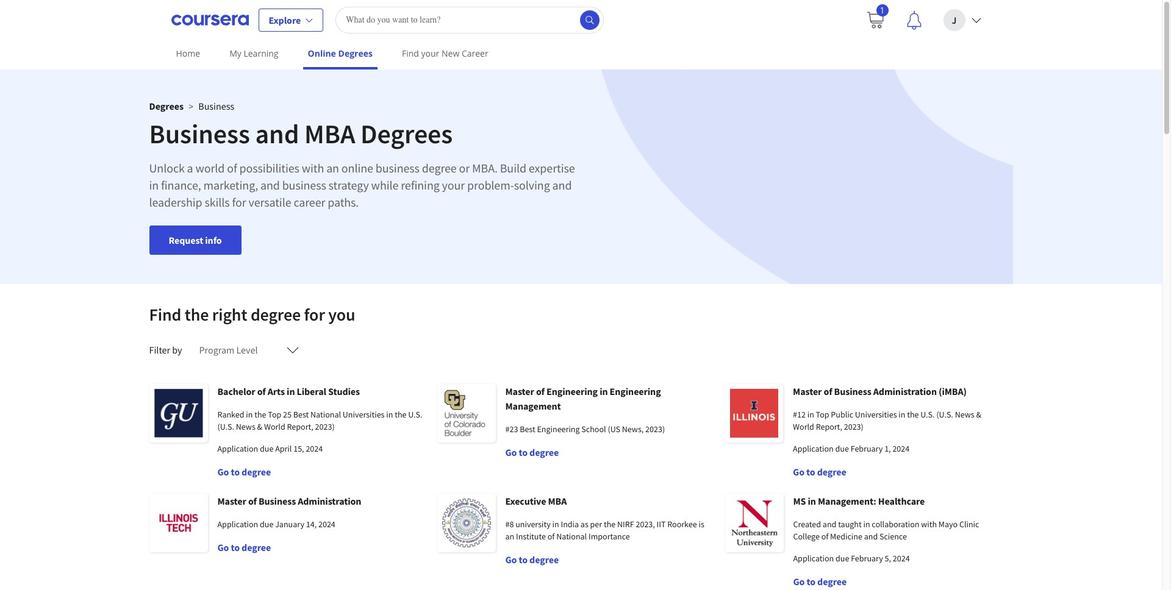 Task type: vqa. For each thing, say whether or not it's contained in the screenshot.
machine in the Autocomplete results list box
no



Task type: locate. For each thing, give the bounding box(es) containing it.
universities inside the ranked in the top 25 best national universities in the u.s. (u.s. news & world report, 2023)
[[343, 409, 385, 420]]

degree left or
[[422, 160, 457, 176]]

0 vertical spatial news
[[955, 409, 975, 420]]

0 vertical spatial degrees
[[338, 48, 373, 59]]

report, inside the ranked in the top 25 best national universities in the u.s. (u.s. news & world report, 2023)
[[287, 422, 313, 432]]

paths.
[[328, 195, 359, 210]]

1 horizontal spatial national
[[556, 531, 587, 542]]

for inside the unlock a world of possibilities with an online business degree or mba. build expertise in finance, marketing, and business strategy while refining your problem-solving and leadership skills for versatile career paths.
[[232, 195, 246, 210]]

and up versatile
[[260, 178, 280, 193]]

public
[[831, 409, 853, 420]]

degrees right online
[[338, 48, 373, 59]]

of
[[227, 160, 237, 176], [257, 386, 266, 398], [536, 386, 545, 398], [824, 386, 832, 398], [248, 495, 257, 508], [548, 531, 555, 542], [821, 531, 829, 542]]

1 horizontal spatial universities
[[855, 409, 897, 420]]

february left 5,
[[851, 553, 883, 564]]

find for find your new career
[[402, 48, 419, 59]]

master for master of engineering in engineering management
[[505, 386, 534, 398]]

2 universities from the left
[[855, 409, 897, 420]]

1 vertical spatial for
[[304, 304, 325, 326]]

2 world from the left
[[793, 422, 814, 432]]

bachelor of arts in liberal studies
[[217, 386, 360, 398]]

1 horizontal spatial mba
[[548, 495, 567, 508]]

0 horizontal spatial u.s.
[[408, 409, 422, 420]]

0 horizontal spatial news
[[236, 422, 255, 432]]

due for master
[[835, 443, 849, 454]]

best right 25
[[293, 409, 309, 420]]

liberal
[[297, 386, 326, 398]]

find up 'filter by'
[[149, 304, 181, 326]]

0 horizontal spatial top
[[268, 409, 281, 420]]

world inside #12 in top public universities in the u.s. (u.s. news & world report, 2023)
[[793, 422, 814, 432]]

an inside #8 university in india as per the nirf 2023, iit roorkee is an institute of national importance
[[505, 531, 514, 542]]

is
[[699, 519, 704, 530]]

find left 'new'
[[402, 48, 419, 59]]

(imba)
[[939, 386, 967, 398]]

1 report, from the left
[[287, 422, 313, 432]]

your inside the unlock a world of possibilities with an online business degree or mba. build expertise in finance, marketing, and business strategy while refining your problem-solving and leadership skills for versatile career paths.
[[442, 178, 465, 193]]

engineering up 'news,'
[[610, 386, 661, 398]]

1 horizontal spatial &
[[976, 409, 981, 420]]

top left 25
[[268, 409, 281, 420]]

go right illinois tech image at the left of the page
[[217, 542, 229, 554]]

coursera image
[[171, 10, 249, 30]]

application down the college on the right of the page
[[793, 553, 834, 564]]

1 horizontal spatial 2023)
[[645, 424, 665, 435]]

refining
[[401, 178, 440, 193]]

of up management
[[536, 386, 545, 398]]

collaboration
[[872, 519, 920, 530]]

1 vertical spatial (u.s.
[[217, 422, 234, 432]]

1 vertical spatial &
[[257, 422, 262, 432]]

the inside #8 university in india as per the nirf 2023, iit roorkee is an institute of national importance
[[604, 519, 616, 530]]

go to degree
[[505, 447, 559, 459], [217, 466, 271, 478], [793, 466, 846, 478], [217, 542, 271, 554], [505, 554, 559, 566], [793, 576, 847, 588]]

report, down 25
[[287, 422, 313, 432]]

unlock
[[149, 160, 185, 176]]

university
[[516, 519, 551, 530]]

of right institute
[[548, 531, 555, 542]]

1 vertical spatial find
[[149, 304, 181, 326]]

due
[[260, 443, 273, 454], [835, 443, 849, 454], [260, 519, 273, 530], [836, 553, 849, 564]]

0 horizontal spatial report,
[[287, 422, 313, 432]]

0 vertical spatial administration
[[873, 386, 937, 398]]

degree down application due february 5, 2024
[[817, 576, 847, 588]]

and left taught at the bottom of page
[[823, 519, 837, 530]]

1 horizontal spatial u.s.
[[921, 409, 935, 420]]

1 horizontal spatial news
[[955, 409, 975, 420]]

2023) inside the ranked in the top 25 best national universities in the u.s. (u.s. news & world report, 2023)
[[315, 422, 335, 432]]

None search field
[[336, 6, 604, 33]]

with inside created and taught in collaboration with mayo clinic college of medicine and science
[[921, 519, 937, 530]]

1 vertical spatial your
[[442, 178, 465, 193]]

to
[[519, 447, 528, 459], [231, 466, 240, 478], [806, 466, 815, 478], [231, 542, 240, 554], [519, 554, 528, 566], [807, 576, 816, 588]]

0 horizontal spatial master
[[217, 495, 246, 508]]

the inside #12 in top public universities in the u.s. (u.s. news & world report, 2023)
[[907, 409, 919, 420]]

program level
[[199, 344, 258, 356]]

administration
[[873, 386, 937, 398], [298, 495, 361, 508]]

2024 right 1,
[[893, 443, 910, 454]]

2024 right the 15, on the bottom
[[306, 443, 323, 454]]

business for master of business administration (imba)
[[834, 386, 872, 398]]

to down the application due april 15, 2024
[[231, 466, 240, 478]]

national down india
[[556, 531, 587, 542]]

national inside the ranked in the top 25 best national universities in the u.s. (u.s. news & world report, 2023)
[[311, 409, 341, 420]]

in inside created and taught in collaboration with mayo clinic college of medicine and science
[[863, 519, 870, 530]]

news
[[955, 409, 975, 420], [236, 422, 255, 432]]

for down marketing,
[[232, 195, 246, 210]]

1 universities from the left
[[343, 409, 385, 420]]

1 u.s. from the left
[[408, 409, 422, 420]]

1 vertical spatial administration
[[298, 495, 361, 508]]

national down liberal
[[311, 409, 341, 420]]

importance
[[589, 531, 630, 542]]

go to degree down the application due april 15, 2024
[[217, 466, 271, 478]]

go down #23
[[505, 447, 517, 459]]

1 vertical spatial best
[[520, 424, 535, 435]]

0 horizontal spatial for
[[232, 195, 246, 210]]

0 horizontal spatial find
[[149, 304, 181, 326]]

arts
[[268, 386, 285, 398]]

february left 1,
[[851, 443, 883, 454]]

top inside the ranked in the top 25 best national universities in the u.s. (u.s. news & world report, 2023)
[[268, 409, 281, 420]]

2 report, from the left
[[816, 422, 842, 432]]

1 horizontal spatial an
[[505, 531, 514, 542]]

due left april
[[260, 443, 273, 454]]

news down (imba)
[[955, 409, 975, 420]]

degree down the #23 best engineering school (us news, 2023)
[[530, 447, 559, 459]]

go to degree up ms
[[793, 466, 846, 478]]

go down institute
[[505, 554, 517, 566]]

2 top from the left
[[816, 409, 829, 420]]

april
[[275, 443, 292, 454]]

0 horizontal spatial &
[[257, 422, 262, 432]]

administration up #12 in top public universities in the u.s. (u.s. news & world report, 2023)
[[873, 386, 937, 398]]

1 horizontal spatial find
[[402, 48, 419, 59]]

1 horizontal spatial master
[[505, 386, 534, 398]]

master for master of business administration (imba)
[[793, 386, 822, 398]]

degree down the application due april 15, 2024
[[242, 466, 271, 478]]

0 horizontal spatial business
[[282, 178, 326, 193]]

info
[[205, 234, 222, 246]]

world down #12
[[793, 422, 814, 432]]

report, inside #12 in top public universities in the u.s. (u.s. news & world report, 2023)
[[816, 422, 842, 432]]

of up public
[[824, 386, 832, 398]]

business up public
[[834, 386, 872, 398]]

2023) right 'news,'
[[645, 424, 665, 435]]

business right ">"
[[198, 100, 234, 112]]

1 horizontal spatial your
[[442, 178, 465, 193]]

career
[[462, 48, 488, 59]]

your left 'new'
[[421, 48, 439, 59]]

0 vertical spatial your
[[421, 48, 439, 59]]

degrees left ">"
[[149, 100, 184, 112]]

master inside master of engineering in engineering management
[[505, 386, 534, 398]]

master up management
[[505, 386, 534, 398]]

business up application due january 14, 2024
[[259, 495, 296, 508]]

0 vertical spatial an
[[326, 160, 339, 176]]

or
[[459, 160, 470, 176]]

world down 25
[[264, 422, 285, 432]]

by
[[172, 344, 182, 356]]

your down or
[[442, 178, 465, 193]]

mba inside degrees > business business and mba degrees
[[304, 117, 355, 151]]

expertise
[[529, 160, 575, 176]]

degree down institute
[[530, 554, 559, 566]]

j
[[952, 14, 957, 26]]

0 horizontal spatial your
[[421, 48, 439, 59]]

an down #8
[[505, 531, 514, 542]]

go to degree down application due february 5, 2024
[[793, 576, 847, 588]]

0 vertical spatial mba
[[304, 117, 355, 151]]

1 vertical spatial an
[[505, 531, 514, 542]]

university of colorado boulder image
[[437, 384, 496, 443]]

1 horizontal spatial business
[[376, 160, 420, 176]]

online
[[342, 160, 373, 176]]

program
[[199, 344, 234, 356]]

1 vertical spatial with
[[921, 519, 937, 530]]

with inside the unlock a world of possibilities with an online business degree or mba. build expertise in finance, marketing, and business strategy while refining your problem-solving and leadership skills for versatile career paths.
[[302, 160, 324, 176]]

and
[[255, 117, 299, 151], [260, 178, 280, 193], [552, 178, 572, 193], [823, 519, 837, 530], [864, 531, 878, 542]]

universities
[[343, 409, 385, 420], [855, 409, 897, 420]]

1 horizontal spatial for
[[304, 304, 325, 326]]

degree
[[422, 160, 457, 176], [251, 304, 301, 326], [530, 447, 559, 459], [242, 466, 271, 478], [817, 466, 846, 478], [242, 542, 271, 554], [530, 554, 559, 566], [817, 576, 847, 588]]

0 horizontal spatial best
[[293, 409, 309, 420]]

program level button
[[192, 336, 307, 365]]

an inside the unlock a world of possibilities with an online business degree or mba. build expertise in finance, marketing, and business strategy while refining your problem-solving and leadership skills for versatile career paths.
[[326, 160, 339, 176]]

due down public
[[835, 443, 849, 454]]

2023)
[[315, 422, 335, 432], [844, 422, 864, 432], [645, 424, 665, 435]]

application down ranked
[[217, 443, 258, 454]]

degrees up the refining
[[361, 117, 453, 151]]

1 vertical spatial national
[[556, 531, 587, 542]]

&
[[976, 409, 981, 420], [257, 422, 262, 432]]

go down the college on the right of the page
[[793, 576, 805, 588]]

0 horizontal spatial 2023)
[[315, 422, 335, 432]]

u.s. inside #12 in top public universities in the u.s. (u.s. news & world report, 2023)
[[921, 409, 935, 420]]

news down ranked
[[236, 422, 255, 432]]

in inside the unlock a world of possibilities with an online business degree or mba. build expertise in finance, marketing, and business strategy while refining your problem-solving and leadership skills for versatile career paths.
[[149, 178, 159, 193]]

2024 right 5,
[[893, 553, 910, 564]]

and up possibilities
[[255, 117, 299, 151]]

find your new career
[[402, 48, 488, 59]]

universities down master of business administration (imba)
[[855, 409, 897, 420]]

0 vertical spatial for
[[232, 195, 246, 210]]

0 horizontal spatial world
[[264, 422, 285, 432]]

of right the college on the right of the page
[[821, 531, 829, 542]]

nirf
[[617, 519, 634, 530]]

application down #12
[[793, 443, 834, 454]]

master up #12
[[793, 386, 822, 398]]

u.s. left the university of colorado boulder image
[[408, 409, 422, 420]]

for
[[232, 195, 246, 210], [304, 304, 325, 326]]

(u.s.
[[937, 409, 953, 420], [217, 422, 234, 432]]

1 top from the left
[[268, 409, 281, 420]]

of up marketing,
[[227, 160, 237, 176]]

iit roorkee image
[[437, 494, 496, 553]]

find
[[402, 48, 419, 59], [149, 304, 181, 326]]

0 vertical spatial with
[[302, 160, 324, 176]]

1 horizontal spatial world
[[793, 422, 814, 432]]

filter
[[149, 344, 170, 356]]

go
[[505, 447, 517, 459], [217, 466, 229, 478], [793, 466, 805, 478], [217, 542, 229, 554], [505, 554, 517, 566], [793, 576, 805, 588]]

u.s. inside the ranked in the top 25 best national universities in the u.s. (u.s. news & world report, 2023)
[[408, 409, 422, 420]]

in
[[149, 178, 159, 193], [287, 386, 295, 398], [600, 386, 608, 398], [246, 409, 253, 420], [386, 409, 393, 420], [807, 409, 814, 420], [899, 409, 905, 420], [808, 495, 816, 508], [552, 519, 559, 530], [863, 519, 870, 530]]

2023) down public
[[844, 422, 864, 432]]

2024 for bachelor of arts in liberal studies
[[306, 443, 323, 454]]

national
[[311, 409, 341, 420], [556, 531, 587, 542]]

1 horizontal spatial (u.s.
[[937, 409, 953, 420]]

What do you want to learn? text field
[[336, 6, 604, 33]]

best
[[293, 409, 309, 420], [520, 424, 535, 435]]

application due january 14, 2024
[[217, 519, 335, 530]]

1 horizontal spatial report,
[[816, 422, 842, 432]]

universities down studies
[[343, 409, 385, 420]]

executive mba
[[505, 495, 567, 508]]

master of engineering in engineering management
[[505, 386, 661, 412]]

university of illinois at urbana-champaign image
[[725, 384, 783, 443]]

(u.s. down (imba)
[[937, 409, 953, 420]]

georgetown university image
[[149, 384, 208, 443]]

1 vertical spatial mba
[[548, 495, 567, 508]]

engineering for management
[[547, 386, 598, 398]]

mba up online at the top left
[[304, 117, 355, 151]]

administration up 14,
[[298, 495, 361, 508]]

engineering down management
[[537, 424, 580, 435]]

0 vertical spatial find
[[402, 48, 419, 59]]

engineering up the #23 best engineering school (us news, 2023)
[[547, 386, 598, 398]]

0 vertical spatial national
[[311, 409, 341, 420]]

illinois tech image
[[149, 494, 208, 553]]

with up the career
[[302, 160, 324, 176]]

of inside master of engineering in engineering management
[[536, 386, 545, 398]]

in inside master of engineering in engineering management
[[600, 386, 608, 398]]

of inside #8 university in india as per the nirf 2023, iit roorkee is an institute of national importance
[[548, 531, 555, 542]]

0 vertical spatial (u.s.
[[937, 409, 953, 420]]

2 horizontal spatial 2023)
[[844, 422, 864, 432]]

world
[[195, 160, 225, 176]]

0 horizontal spatial mba
[[304, 117, 355, 151]]

top left public
[[816, 409, 829, 420]]

1 world from the left
[[264, 422, 285, 432]]

degree inside the unlock a world of possibilities with an online business degree or mba. build expertise in finance, marketing, and business strategy while refining your problem-solving and leadership skills for versatile career paths.
[[422, 160, 457, 176]]

1 vertical spatial news
[[236, 422, 255, 432]]

due for ms
[[836, 553, 849, 564]]

due down medicine
[[836, 553, 849, 564]]

0 vertical spatial february
[[851, 443, 883, 454]]

business up the career
[[282, 178, 326, 193]]

possibilities
[[239, 160, 299, 176]]

due for bachelor
[[260, 443, 273, 454]]

mba up india
[[548, 495, 567, 508]]

to down institute
[[519, 554, 528, 566]]

2 u.s. from the left
[[921, 409, 935, 420]]

0 horizontal spatial universities
[[343, 409, 385, 420]]

0 horizontal spatial with
[[302, 160, 324, 176]]

an up strategy
[[326, 160, 339, 176]]

master
[[505, 386, 534, 398], [793, 386, 822, 398], [217, 495, 246, 508]]

degree down application due february 1, 2024
[[817, 466, 846, 478]]

request info
[[169, 234, 222, 246]]

2023) down liberal
[[315, 422, 335, 432]]

report, down public
[[816, 422, 842, 432]]

0 vertical spatial &
[[976, 409, 981, 420]]

1 horizontal spatial with
[[921, 519, 937, 530]]

2023,
[[636, 519, 655, 530]]

2 horizontal spatial master
[[793, 386, 822, 398]]

1 horizontal spatial top
[[816, 409, 829, 420]]

1 vertical spatial february
[[851, 553, 883, 564]]

right
[[212, 304, 247, 326]]

0 horizontal spatial national
[[311, 409, 341, 420]]

15,
[[294, 443, 304, 454]]

u.s. down master of business administration (imba)
[[921, 409, 935, 420]]

0 horizontal spatial an
[[326, 160, 339, 176]]

(u.s. down ranked
[[217, 422, 234, 432]]

0 vertical spatial best
[[293, 409, 309, 420]]

#12 in top public universities in the u.s. (u.s. news & world report, 2023)
[[793, 409, 981, 432]]

management:
[[818, 495, 876, 508]]

northeastern university image
[[725, 494, 784, 553]]

master for master of business administration
[[217, 495, 246, 508]]

business
[[198, 100, 234, 112], [149, 117, 250, 151], [834, 386, 872, 398], [259, 495, 296, 508]]

due left the january
[[260, 519, 273, 530]]

1 vertical spatial degrees
[[149, 100, 184, 112]]

0 horizontal spatial (u.s.
[[217, 422, 234, 432]]

with left mayo
[[921, 519, 937, 530]]

go to degree down institute
[[505, 554, 559, 566]]

with
[[302, 160, 324, 176], [921, 519, 937, 530]]

master up application due january 14, 2024
[[217, 495, 246, 508]]

for left 'you'
[[304, 304, 325, 326]]

explore button
[[258, 8, 323, 31]]

1 horizontal spatial administration
[[873, 386, 937, 398]]

0 horizontal spatial administration
[[298, 495, 361, 508]]



Task type: describe. For each thing, give the bounding box(es) containing it.
#8 university in india as per the nirf 2023, iit roorkee is an institute of national importance
[[505, 519, 704, 542]]

2024 for ms in management: healthcare
[[893, 553, 910, 564]]

bachelor
[[217, 386, 255, 398]]

application for bachelor
[[217, 443, 258, 454]]

application due april 15, 2024
[[217, 443, 323, 454]]

top inside #12 in top public universities in the u.s. (u.s. news & world report, 2023)
[[816, 409, 829, 420]]

and left the science
[[864, 531, 878, 542]]

master of business administration
[[217, 495, 361, 508]]

go down the application due april 15, 2024
[[217, 466, 229, 478]]

new
[[442, 48, 460, 59]]

#12
[[793, 409, 806, 420]]

problem-
[[467, 178, 514, 193]]

executive
[[505, 495, 546, 508]]

0 vertical spatial business
[[376, 160, 420, 176]]

marketing,
[[203, 178, 258, 193]]

best inside the ranked in the top 25 best national universities in the u.s. (u.s. news & world report, 2023)
[[293, 409, 309, 420]]

application due february 5, 2024
[[793, 553, 910, 564]]

online degrees link
[[303, 40, 378, 70]]

1 link
[[856, 0, 895, 39]]

level
[[236, 344, 258, 356]]

request info button
[[149, 226, 241, 255]]

(u.s. inside the ranked in the top 25 best national universities in the u.s. (u.s. news & world report, 2023)
[[217, 422, 234, 432]]

india
[[561, 519, 579, 530]]

1 horizontal spatial best
[[520, 424, 535, 435]]

you
[[328, 304, 355, 326]]

find for find the right degree for you
[[149, 304, 181, 326]]

#23
[[505, 424, 518, 435]]

1 vertical spatial business
[[282, 178, 326, 193]]

of up application due january 14, 2024
[[248, 495, 257, 508]]

request
[[169, 234, 203, 246]]

unlock a world of possibilities with an online business degree or mba. build expertise in finance, marketing, and business strategy while refining your problem-solving and leadership skills for versatile career paths.
[[149, 160, 575, 210]]

february for management:
[[851, 553, 883, 564]]

medicine
[[830, 531, 862, 542]]

& inside #12 in top public universities in the u.s. (u.s. news & world report, 2023)
[[976, 409, 981, 420]]

to down application due january 14, 2024
[[231, 542, 240, 554]]

per
[[590, 519, 602, 530]]

january
[[275, 519, 304, 530]]

degrees > business business and mba degrees
[[149, 100, 453, 151]]

14,
[[306, 519, 317, 530]]

my
[[229, 48, 241, 59]]

ranked
[[217, 409, 244, 420]]

with for an
[[302, 160, 324, 176]]

shopping cart: 1 item element
[[865, 4, 888, 30]]

online degrees
[[308, 48, 373, 59]]

while
[[371, 178, 399, 193]]

filter by
[[149, 344, 182, 356]]

february for business
[[851, 443, 883, 454]]

2024 right 14,
[[318, 519, 335, 530]]

>
[[189, 101, 194, 112]]

my learning link
[[225, 40, 283, 67]]

roorkee
[[667, 519, 697, 530]]

solving
[[514, 178, 550, 193]]

& inside the ranked in the top 25 best national universities in the u.s. (u.s. news & world report, 2023)
[[257, 422, 262, 432]]

created and taught in collaboration with mayo clinic college of medicine and science
[[793, 519, 979, 542]]

business down ">"
[[149, 117, 250, 151]]

news inside #12 in top public universities in the u.s. (u.s. news & world report, 2023)
[[955, 409, 975, 420]]

world inside the ranked in the top 25 best national universities in the u.s. (u.s. news & world report, 2023)
[[264, 422, 285, 432]]

5,
[[885, 553, 891, 564]]

1
[[880, 4, 885, 16]]

of left arts
[[257, 386, 266, 398]]

go to degree down #23
[[505, 447, 559, 459]]

of inside created and taught in collaboration with mayo clinic college of medicine and science
[[821, 531, 829, 542]]

#8
[[505, 519, 514, 530]]

application for master
[[793, 443, 834, 454]]

news inside the ranked in the top 25 best national universities in the u.s. (u.s. news & world report, 2023)
[[236, 422, 255, 432]]

administration for master of business administration (imba)
[[873, 386, 937, 398]]

science
[[880, 531, 907, 542]]

25
[[283, 409, 292, 420]]

with for mayo
[[921, 519, 937, 530]]

your inside find your new career link
[[421, 48, 439, 59]]

versatile
[[249, 195, 291, 210]]

school
[[582, 424, 606, 435]]

institute
[[516, 531, 546, 542]]

go to degree down application due january 14, 2024
[[217, 542, 271, 554]]

national inside #8 university in india as per the nirf 2023, iit roorkee is an institute of national importance
[[556, 531, 587, 542]]

application for ms
[[793, 553, 834, 564]]

business for master of business administration
[[259, 495, 296, 508]]

degree up program level popup button at the bottom left
[[251, 304, 301, 326]]

skills
[[205, 195, 230, 210]]

management
[[505, 400, 561, 412]]

mba.
[[472, 160, 498, 176]]

administration for master of business administration
[[298, 495, 361, 508]]

clinic
[[959, 519, 979, 530]]

master of business administration (imba)
[[793, 386, 967, 398]]

application left the january
[[217, 519, 258, 530]]

application due february 1, 2024
[[793, 443, 910, 454]]

ranked in the top 25 best national universities in the u.s. (u.s. news & world report, 2023)
[[217, 409, 422, 432]]

1,
[[885, 443, 891, 454]]

find your new career link
[[397, 40, 493, 67]]

#23 best engineering school (us news, 2023)
[[505, 424, 665, 435]]

finance,
[[161, 178, 201, 193]]

iit
[[657, 519, 666, 530]]

2 vertical spatial degrees
[[361, 117, 453, 151]]

universities inside #12 in top public universities in the u.s. (u.s. news & world report, 2023)
[[855, 409, 897, 420]]

college
[[793, 531, 820, 542]]

ms
[[793, 495, 806, 508]]

my learning
[[229, 48, 278, 59]]

j button
[[934, 0, 991, 39]]

business for degrees > business business and mba degrees
[[198, 100, 234, 112]]

(us
[[608, 424, 620, 435]]

and down 'expertise'
[[552, 178, 572, 193]]

business link
[[198, 100, 234, 112]]

2023) inside #12 in top public universities in the u.s. (u.s. news & world report, 2023)
[[844, 422, 864, 432]]

engineering for news,
[[537, 424, 580, 435]]

explore
[[269, 14, 301, 26]]

career
[[294, 195, 325, 210]]

degree down application due january 14, 2024
[[242, 542, 271, 554]]

(u.s. inside #12 in top public universities in the u.s. (u.s. news & world report, 2023)
[[937, 409, 953, 420]]

leadership
[[149, 195, 202, 210]]

find the right degree for you
[[149, 304, 355, 326]]

learning
[[244, 48, 278, 59]]

a
[[187, 160, 193, 176]]

of inside the unlock a world of possibilities with an online business degree or mba. build expertise in finance, marketing, and business strategy while refining your problem-solving and leadership skills for versatile career paths.
[[227, 160, 237, 176]]

strategy
[[329, 178, 369, 193]]

to down application due february 1, 2024
[[806, 466, 815, 478]]

build
[[500, 160, 526, 176]]

go up ms
[[793, 466, 805, 478]]

home link
[[171, 40, 205, 67]]

in inside #8 university in india as per the nirf 2023, iit roorkee is an institute of national importance
[[552, 519, 559, 530]]

to down management
[[519, 447, 528, 459]]

healthcare
[[878, 495, 925, 508]]

taught
[[838, 519, 862, 530]]

news,
[[622, 424, 644, 435]]

and inside degrees > business business and mba degrees
[[255, 117, 299, 151]]

2024 for master of business administration (imba)
[[893, 443, 910, 454]]

to down the college on the right of the page
[[807, 576, 816, 588]]



